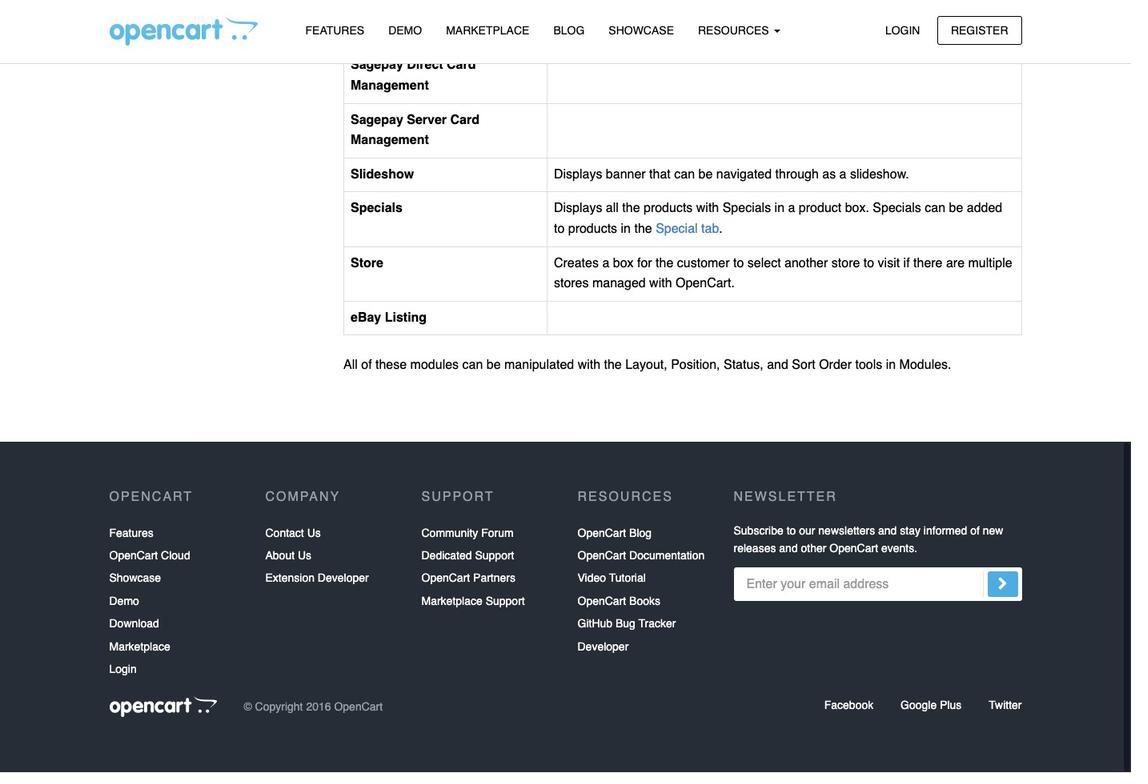 Task type: locate. For each thing, give the bounding box(es) containing it.
1 vertical spatial products
[[568, 223, 617, 237]]

0 horizontal spatial in
[[621, 223, 631, 237]]

0 vertical spatial showcase link
[[597, 17, 686, 45]]

1 horizontal spatial resources
[[698, 24, 772, 37]]

the left the special
[[635, 223, 652, 237]]

0 vertical spatial resources
[[698, 24, 772, 37]]

a right as
[[840, 168, 847, 182]]

about
[[265, 550, 295, 563]]

1 vertical spatial resources
[[578, 491, 673, 506]]

stores
[[554, 277, 589, 292]]

0 horizontal spatial with
[[578, 359, 601, 373]]

with right manipulated
[[578, 359, 601, 373]]

opencart down dedicated at the left bottom
[[422, 573, 470, 586]]

1 horizontal spatial demo
[[388, 24, 422, 37]]

position,
[[671, 359, 720, 373]]

card inside the sagepay server card management
[[450, 113, 480, 128]]

marketplace link down download
[[109, 636, 170, 659]]

0 horizontal spatial developer
[[318, 573, 369, 586]]

0 vertical spatial developer
[[318, 573, 369, 586]]

2 vertical spatial with
[[578, 359, 601, 373]]

opencart
[[109, 491, 193, 506], [578, 527, 626, 540], [830, 543, 878, 556], [109, 550, 158, 563], [578, 550, 626, 563], [422, 573, 470, 586], [578, 596, 626, 608], [334, 702, 383, 714]]

1 vertical spatial in
[[621, 223, 631, 237]]

button
[[465, 25, 507, 39]]

navigated
[[716, 168, 772, 182]]

1 vertical spatial marketplace
[[422, 596, 483, 608]]

developer
[[318, 573, 369, 586], [578, 641, 629, 654]]

1 horizontal spatial features
[[305, 24, 364, 37]]

1 vertical spatial demo link
[[109, 591, 139, 613]]

a left product
[[788, 202, 795, 216]]

specials down slideshow
[[351, 202, 403, 216]]

newsletter
[[734, 491, 837, 506]]

1 horizontal spatial login
[[886, 24, 920, 36]]

new
[[983, 525, 1004, 538]]

0 vertical spatial marketplace
[[446, 24, 530, 37]]

a inside creates a box for the customer to select another store to visit if there are multiple stores managed with opencart.
[[602, 257, 610, 271]]

demo link up download
[[109, 591, 139, 613]]

us for contact us
[[307, 527, 321, 540]]

2 displays from the top
[[554, 202, 602, 216]]

1 vertical spatial with
[[649, 277, 672, 292]]

1 vertical spatial demo
[[109, 596, 139, 608]]

demo
[[388, 24, 422, 37], [109, 596, 139, 608]]

card for sagepay direct card management
[[447, 59, 476, 73]]

customer
[[677, 257, 730, 271]]

1 vertical spatial showcase link
[[109, 568, 161, 591]]

1 vertical spatial marketplace link
[[109, 636, 170, 659]]

demo link
[[376, 17, 434, 45], [109, 591, 139, 613]]

register
[[951, 24, 1009, 36]]

showcase right blog link
[[609, 24, 674, 37]]

1 vertical spatial a
[[788, 202, 795, 216]]

can right modules
[[462, 359, 483, 373]]

1 horizontal spatial developer
[[578, 641, 629, 654]]

login link down download link
[[109, 659, 137, 682]]

can right the that
[[674, 168, 695, 182]]

sagepay for sagepay server card management
[[351, 113, 403, 128]]

and left other
[[779, 543, 798, 556]]

opencart down newsletters at the right of the page
[[830, 543, 878, 556]]

features for demo
[[305, 24, 364, 37]]

opencart for opencart blog
[[578, 527, 626, 540]]

1 horizontal spatial features link
[[293, 17, 376, 45]]

0 vertical spatial be
[[699, 168, 713, 182]]

1 vertical spatial features link
[[109, 523, 154, 545]]

management inside 'sagepay direct card management'
[[351, 79, 429, 94]]

facebook link
[[825, 700, 874, 713]]

sagepay
[[351, 59, 403, 73], [351, 113, 403, 128]]

0 horizontal spatial blog
[[554, 24, 585, 37]]

1 horizontal spatial in
[[775, 202, 785, 216]]

2 specials from the left
[[723, 202, 771, 216]]

login link left the register link
[[872, 16, 934, 45]]

google plus
[[901, 700, 962, 713]]

facebook
[[825, 700, 874, 713]]

sagepay down pilibaba
[[351, 59, 403, 73]]

of right all
[[361, 359, 372, 373]]

login down download link
[[109, 664, 137, 677]]

1 vertical spatial showcase
[[109, 573, 161, 586]]

developer right extension
[[318, 573, 369, 586]]

in right tools
[[886, 359, 896, 373]]

blog
[[554, 24, 585, 37], [629, 527, 652, 540]]

showcase down opencart cloud "link"
[[109, 573, 161, 586]]

products down "all"
[[568, 223, 617, 237]]

and up events.
[[878, 525, 897, 538]]

be
[[699, 168, 713, 182], [949, 202, 964, 216], [487, 359, 501, 373]]

demo up download
[[109, 596, 139, 608]]

login
[[886, 24, 920, 36], [109, 664, 137, 677]]

login link
[[872, 16, 934, 45], [109, 659, 137, 682]]

2 sagepay from the top
[[351, 113, 403, 128]]

us right contact
[[307, 527, 321, 540]]

0 vertical spatial showcase
[[609, 24, 674, 37]]

2 vertical spatial support
[[486, 596, 525, 608]]

0 horizontal spatial features link
[[109, 523, 154, 545]]

0 vertical spatial login link
[[872, 16, 934, 45]]

developer down github
[[578, 641, 629, 654]]

opencart up opencart cloud
[[109, 491, 193, 506]]

© copyright 2016 opencart
[[244, 702, 383, 714]]

a inside the displays all the products with specials in a product box. specials can be added to products in the
[[788, 202, 795, 216]]

support up "partners"
[[475, 550, 514, 563]]

support
[[422, 491, 494, 506], [475, 550, 514, 563], [486, 596, 525, 608]]

1 horizontal spatial specials
[[723, 202, 771, 216]]

1 horizontal spatial with
[[649, 277, 672, 292]]

books
[[629, 596, 661, 608]]

server
[[407, 113, 447, 128]]

forum
[[481, 527, 514, 540]]

1 vertical spatial of
[[971, 525, 980, 538]]

to left select
[[733, 257, 744, 271]]

0 horizontal spatial demo
[[109, 596, 139, 608]]

1 vertical spatial can
[[925, 202, 946, 216]]

marketplace link
[[434, 17, 542, 45], [109, 636, 170, 659]]

the
[[622, 202, 640, 216], [635, 223, 652, 237], [656, 257, 674, 271], [604, 359, 622, 373]]

1 vertical spatial sagepay
[[351, 113, 403, 128]]

opencart left cloud
[[109, 550, 158, 563]]

card inside 'sagepay direct card management'
[[447, 59, 476, 73]]

be left navigated
[[699, 168, 713, 182]]

opencart up opencart documentation
[[578, 527, 626, 540]]

2 vertical spatial in
[[886, 359, 896, 373]]

of
[[361, 359, 372, 373], [971, 525, 980, 538]]

1 displays from the top
[[554, 168, 602, 182]]

with
[[696, 202, 719, 216], [649, 277, 672, 292], [578, 359, 601, 373]]

1 vertical spatial support
[[475, 550, 514, 563]]

displays left banner
[[554, 168, 602, 182]]

the right "all"
[[622, 202, 640, 216]]

0 vertical spatial a
[[840, 168, 847, 182]]

be left manipulated
[[487, 359, 501, 373]]

us right about
[[298, 550, 312, 563]]

slideshow
[[351, 168, 414, 182]]

1 horizontal spatial a
[[788, 202, 795, 216]]

displays inside the displays all the products with specials in a product box. specials can be added to products in the
[[554, 202, 602, 216]]

community
[[422, 527, 478, 540]]

1 vertical spatial us
[[298, 550, 312, 563]]

with inside the displays all the products with specials in a product box. specials can be added to products in the
[[696, 202, 719, 216]]

1 vertical spatial be
[[949, 202, 964, 216]]

1 horizontal spatial can
[[674, 168, 695, 182]]

0 vertical spatial marketplace link
[[434, 17, 542, 45]]

contact us
[[265, 527, 321, 540]]

1 specials from the left
[[351, 202, 403, 216]]

opencart books
[[578, 596, 661, 608]]

displays for displays banner that can be navigated through as a slideshow.
[[554, 168, 602, 182]]

informed
[[924, 525, 968, 538]]

1 vertical spatial card
[[450, 113, 480, 128]]

all
[[344, 359, 358, 373]]

1 horizontal spatial demo link
[[376, 17, 434, 45]]

2 management from the top
[[351, 134, 429, 148]]

1 horizontal spatial be
[[699, 168, 713, 182]]

0 horizontal spatial specials
[[351, 202, 403, 216]]

a left the box
[[602, 257, 610, 271]]

opencart for opencart partners
[[422, 573, 470, 586]]

video tutorial
[[578, 573, 646, 586]]

and left the sort
[[767, 359, 789, 373]]

1 horizontal spatial blog
[[629, 527, 652, 540]]

1 vertical spatial login link
[[109, 659, 137, 682]]

demo link up the direct
[[376, 17, 434, 45]]

as
[[823, 168, 836, 182]]

are
[[946, 257, 965, 271]]

1 horizontal spatial of
[[971, 525, 980, 538]]

displays left "all"
[[554, 202, 602, 216]]

0 vertical spatial and
[[767, 359, 789, 373]]

pilibaba
[[351, 25, 400, 39]]

2 horizontal spatial a
[[840, 168, 847, 182]]

to up creates
[[554, 223, 565, 237]]

support inside the marketplace support link
[[486, 596, 525, 608]]

download
[[109, 618, 159, 631]]

2 horizontal spatial can
[[925, 202, 946, 216]]

with inside creates a box for the customer to select another store to visit if there are multiple stores managed with opencart.
[[649, 277, 672, 292]]

support down "partners"
[[486, 596, 525, 608]]

2 horizontal spatial in
[[886, 359, 896, 373]]

angle right image
[[998, 575, 1008, 594]]

to
[[554, 223, 565, 237], [733, 257, 744, 271], [864, 257, 874, 271], [787, 525, 796, 538]]

resources
[[698, 24, 772, 37], [578, 491, 673, 506]]

with down for
[[649, 277, 672, 292]]

tab
[[701, 223, 719, 237]]

of left new
[[971, 525, 980, 538]]

developer link
[[578, 636, 629, 659]]

management up slideshow
[[351, 134, 429, 148]]

opencart inside "link"
[[109, 550, 158, 563]]

specials up the .
[[723, 202, 771, 216]]

marketplace link up the direct
[[434, 17, 542, 45]]

features link for demo
[[293, 17, 376, 45]]

in for product
[[621, 223, 631, 237]]

in
[[775, 202, 785, 216], [621, 223, 631, 237], [886, 359, 896, 373]]

features link for opencart cloud
[[109, 523, 154, 545]]

the right for
[[656, 257, 674, 271]]

subscribe
[[734, 525, 784, 538]]

opencart up github
[[578, 596, 626, 608]]

1 horizontal spatial products
[[644, 202, 693, 216]]

bug
[[616, 618, 636, 631]]

box.
[[845, 202, 870, 216]]

management for direct
[[351, 79, 429, 94]]

products up the special
[[644, 202, 693, 216]]

all of these modules can be manipulated with the layout, position, status, and sort order tools in modules.
[[344, 359, 952, 373]]

tracker
[[639, 618, 676, 631]]

specials down 'slideshow.' on the top right of page
[[873, 202, 921, 216]]

sagepay inside 'sagepay direct card management'
[[351, 59, 403, 73]]

sagepay inside the sagepay server card management
[[351, 113, 403, 128]]

0 vertical spatial with
[[696, 202, 719, 216]]

2 horizontal spatial specials
[[873, 202, 921, 216]]

1 vertical spatial and
[[878, 525, 897, 538]]

these
[[376, 359, 407, 373]]

support for marketplace
[[486, 596, 525, 608]]

0 vertical spatial management
[[351, 79, 429, 94]]

register link
[[938, 16, 1022, 45]]

dedicated support
[[422, 550, 514, 563]]

management inside the sagepay server card management
[[351, 134, 429, 148]]

login left 'register'
[[886, 24, 920, 36]]

displays
[[554, 168, 602, 182], [554, 202, 602, 216]]

support inside dedicated support link
[[475, 550, 514, 563]]

opencart up video tutorial
[[578, 550, 626, 563]]

other
[[801, 543, 827, 556]]

0 horizontal spatial demo link
[[109, 591, 139, 613]]

about us
[[265, 550, 312, 563]]

in down "through"
[[775, 202, 785, 216]]

2 vertical spatial marketplace
[[109, 641, 170, 654]]

1 vertical spatial displays
[[554, 202, 602, 216]]

0 horizontal spatial features
[[109, 527, 154, 540]]

order
[[819, 359, 852, 373]]

in for the
[[886, 359, 896, 373]]

0 vertical spatial displays
[[554, 168, 602, 182]]

0 vertical spatial features
[[305, 24, 364, 37]]

features link
[[293, 17, 376, 45], [109, 523, 154, 545]]

2 horizontal spatial with
[[696, 202, 719, 216]]

ebay listing
[[351, 311, 427, 326]]

1 vertical spatial management
[[351, 134, 429, 148]]

dedicated
[[422, 550, 472, 563]]

1 sagepay from the top
[[351, 59, 403, 73]]

0 vertical spatial login
[[886, 24, 920, 36]]

another
[[785, 257, 828, 271]]

1 vertical spatial features
[[109, 527, 154, 540]]

demo up the direct
[[388, 24, 422, 37]]

twitter
[[989, 700, 1022, 713]]

sagepay for sagepay direct card management
[[351, 59, 403, 73]]

the inside creates a box for the customer to select another store to visit if there are multiple stores managed with opencart.
[[656, 257, 674, 271]]

in up the box
[[621, 223, 631, 237]]

card right server
[[450, 113, 480, 128]]

displays banner that can be navigated through as a slideshow.
[[554, 168, 909, 182]]

opencart right 2016
[[334, 702, 383, 714]]

2 horizontal spatial be
[[949, 202, 964, 216]]

to left our
[[787, 525, 796, 538]]

be left 'added'
[[949, 202, 964, 216]]

layout,
[[626, 359, 668, 373]]

blog link
[[542, 17, 597, 45]]

community forum link
[[422, 523, 514, 545]]

sagepay left server
[[351, 113, 403, 128]]

support up community
[[422, 491, 494, 506]]

video
[[578, 573, 606, 586]]

0 horizontal spatial a
[[602, 257, 610, 271]]

card right the direct
[[447, 59, 476, 73]]

1 management from the top
[[351, 79, 429, 94]]

company
[[265, 491, 340, 506]]

can left 'added'
[[925, 202, 946, 216]]

with up tab
[[696, 202, 719, 216]]

0 vertical spatial us
[[307, 527, 321, 540]]

management down the direct
[[351, 79, 429, 94]]

0 vertical spatial features link
[[293, 17, 376, 45]]

0 horizontal spatial login
[[109, 664, 137, 677]]

0 horizontal spatial showcase
[[109, 573, 161, 586]]

releases
[[734, 543, 776, 556]]

0 vertical spatial can
[[674, 168, 695, 182]]

0 vertical spatial support
[[422, 491, 494, 506]]

can
[[674, 168, 695, 182], [925, 202, 946, 216], [462, 359, 483, 373]]

0 horizontal spatial resources
[[578, 491, 673, 506]]

0 vertical spatial card
[[447, 59, 476, 73]]



Task type: describe. For each thing, give the bounding box(es) containing it.
marketplace for marketplace support
[[422, 596, 483, 608]]

our
[[799, 525, 815, 538]]

if
[[904, 257, 910, 271]]

displays for displays all the products with specials in a product box. specials can be added to products in the
[[554, 202, 602, 216]]

store
[[351, 257, 383, 271]]

tools
[[856, 359, 883, 373]]

visit
[[878, 257, 900, 271]]

©
[[244, 702, 252, 714]]

marketplace for rightmost "marketplace" link
[[446, 24, 530, 37]]

listing
[[385, 311, 427, 326]]

all
[[606, 202, 619, 216]]

modules
[[410, 359, 459, 373]]

0 horizontal spatial showcase link
[[109, 568, 161, 591]]

creates
[[554, 257, 599, 271]]

marketplace support link
[[422, 591, 525, 613]]

github
[[578, 618, 613, 631]]

contact us link
[[265, 523, 321, 545]]

0 vertical spatial products
[[644, 202, 693, 216]]

1 horizontal spatial showcase link
[[597, 17, 686, 45]]

about us link
[[265, 545, 312, 568]]

can inside the displays all the products with specials in a product box. specials can be added to products in the
[[925, 202, 946, 216]]

subscribe to our newsletters and stay informed of new releases and other opencart events.
[[734, 525, 1004, 556]]

box
[[613, 257, 634, 271]]

that
[[649, 168, 671, 182]]

0 horizontal spatial products
[[568, 223, 617, 237]]

2016
[[306, 702, 331, 714]]

Enter your email address text field
[[734, 568, 1022, 602]]

1 horizontal spatial showcase
[[609, 24, 674, 37]]

us for about us
[[298, 550, 312, 563]]

sort
[[792, 359, 816, 373]]

displays all the products with specials in a product box. specials can be added to products in the
[[554, 202, 1003, 237]]

opencart for opencart
[[109, 491, 193, 506]]

0 horizontal spatial marketplace link
[[109, 636, 170, 659]]

0 vertical spatial in
[[775, 202, 785, 216]]

opencart blog link
[[578, 523, 652, 545]]

upgrading
[[125, 22, 184, 37]]

opencart partners
[[422, 573, 516, 586]]

0 horizontal spatial login link
[[109, 659, 137, 682]]

to left visit
[[864, 257, 874, 271]]

special tab .
[[656, 223, 723, 237]]

0 vertical spatial blog
[[554, 24, 585, 37]]

select
[[748, 257, 781, 271]]

opencart inside subscribe to our newsletters and stay informed of new releases and other opencart events.
[[830, 543, 878, 556]]

card for sagepay server card management
[[450, 113, 480, 128]]

marketplace support
[[422, 596, 525, 608]]

github bug tracker
[[578, 618, 676, 631]]

to inside the displays all the products with specials in a product box. specials can be added to products in the
[[554, 223, 565, 237]]

0 vertical spatial demo
[[388, 24, 422, 37]]

banner
[[606, 168, 646, 182]]

slideshow.
[[850, 168, 909, 182]]

resources inside resources 'link'
[[698, 24, 772, 37]]

.
[[719, 223, 723, 237]]

opencart blog
[[578, 527, 652, 540]]

special tab link
[[656, 223, 719, 237]]

contact
[[265, 527, 304, 540]]

plus
[[940, 700, 962, 713]]

opencart cloud
[[109, 550, 190, 563]]

documentation
[[629, 550, 705, 563]]

copyright
[[255, 702, 303, 714]]

pilibaba checkout button
[[351, 25, 507, 39]]

0 vertical spatial demo link
[[376, 17, 434, 45]]

status,
[[724, 359, 764, 373]]

opencart for opencart documentation
[[578, 550, 626, 563]]

manipulated
[[504, 359, 574, 373]]

opencart for opencart books
[[578, 596, 626, 608]]

opencart documentation
[[578, 550, 705, 563]]

opencart for opencart cloud
[[109, 550, 158, 563]]

store
[[832, 257, 860, 271]]

resources link
[[686, 17, 792, 45]]

events.
[[882, 543, 918, 556]]

1 vertical spatial login
[[109, 664, 137, 677]]

google plus link
[[901, 700, 962, 713]]

google
[[901, 700, 937, 713]]

sagepay server card management
[[351, 113, 480, 148]]

the left "layout,"
[[604, 359, 622, 373]]

support for dedicated
[[475, 550, 514, 563]]

3 specials from the left
[[873, 202, 921, 216]]

1 vertical spatial blog
[[629, 527, 652, 540]]

extension developer
[[265, 573, 369, 586]]

features for opencart cloud
[[109, 527, 154, 540]]

1 horizontal spatial login link
[[872, 16, 934, 45]]

managed
[[592, 277, 646, 292]]

twitter link
[[989, 700, 1022, 713]]

opencart - open source shopping cart solution image
[[109, 17, 257, 46]]

2 vertical spatial be
[[487, 359, 501, 373]]

product
[[799, 202, 842, 216]]

video tutorial link
[[578, 568, 646, 591]]

opencart documentation link
[[578, 545, 705, 568]]

sagepay direct card management
[[351, 59, 476, 94]]

1 horizontal spatial marketplace link
[[434, 17, 542, 45]]

there
[[914, 257, 943, 271]]

github bug tracker link
[[578, 613, 676, 636]]

0 vertical spatial of
[[361, 359, 372, 373]]

modules.
[[900, 359, 952, 373]]

be inside the displays all the products with specials in a product box. specials can be added to products in the
[[949, 202, 964, 216]]

opencart image
[[109, 698, 217, 719]]

opencart cloud link
[[109, 545, 190, 568]]

partners
[[473, 573, 516, 586]]

2 vertical spatial can
[[462, 359, 483, 373]]

1 vertical spatial developer
[[578, 641, 629, 654]]

newsletters
[[819, 525, 875, 538]]

2 vertical spatial and
[[779, 543, 798, 556]]

of inside subscribe to our newsletters and stay informed of new releases and other opencart events.
[[971, 525, 980, 538]]

community forum
[[422, 527, 514, 540]]

direct
[[407, 59, 443, 73]]

to inside subscribe to our newsletters and stay informed of new releases and other opencart events.
[[787, 525, 796, 538]]

marketplace for left "marketplace" link
[[109, 641, 170, 654]]

extension developer link
[[265, 568, 369, 591]]

opencart.
[[676, 277, 735, 292]]

management for server
[[351, 134, 429, 148]]

added
[[967, 202, 1003, 216]]

cloud
[[161, 550, 190, 563]]

for
[[637, 257, 652, 271]]

multiple
[[968, 257, 1013, 271]]

upgrading link
[[109, 16, 319, 44]]



Task type: vqa. For each thing, say whether or not it's contained in the screenshot.
Position,
yes



